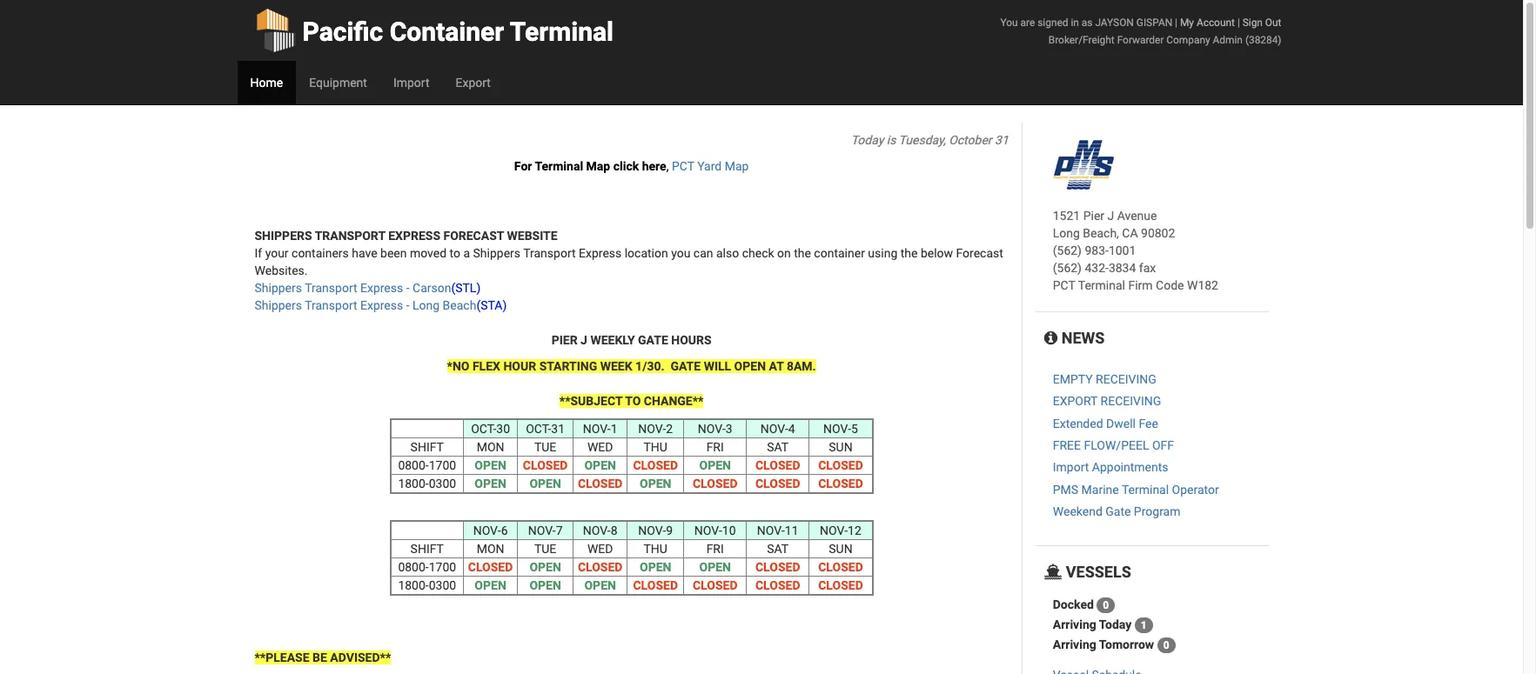 Task type: describe. For each thing, give the bounding box(es) containing it.
432-
[[1085, 261, 1109, 275]]

(stl)
[[451, 281, 481, 295]]

2 | from the left
[[1237, 17, 1240, 29]]

if
[[255, 246, 262, 260]]

1521
[[1053, 209, 1080, 223]]

1001
[[1109, 244, 1136, 258]]

ca
[[1122, 226, 1138, 240]]

beach
[[443, 299, 476, 312]]

1 - from the top
[[406, 281, 410, 295]]

nov-2
[[638, 422, 673, 436]]

shippers transport express - long beach link
[[255, 299, 476, 312]]

j inside 1521 pier j avenue long beach, ca 90802 (562) 983-1001 (562) 432-3834 fax pct terminal firm code w182
[[1107, 209, 1114, 223]]

free flow/peel off link
[[1053, 439, 1174, 453]]

home
[[250, 76, 283, 90]]

nov- for 5
[[823, 422, 851, 436]]

marine
[[1081, 483, 1119, 497]]

dwell
[[1106, 416, 1136, 430]]

0 vertical spatial pct
[[672, 159, 694, 173]]

shippers transport express forecast website if your containers have been moved to a shippers transport express location you can also check on the container using the below forecast websites. shippers transport express - carson (stl) shippers transport express - long beach (sta)
[[255, 229, 1003, 312]]

0 vertical spatial gate
[[638, 333, 668, 347]]

pier j weekly gate hours
[[551, 333, 712, 347]]

websites.
[[255, 264, 308, 278]]

1800-0300 for closed
[[398, 579, 456, 593]]

to
[[625, 394, 641, 408]]

1800-0300 for open
[[398, 477, 456, 491]]

thu for 2
[[644, 440, 667, 454]]

carson
[[413, 281, 451, 295]]

you
[[1000, 17, 1018, 29]]

mon for 6
[[477, 542, 504, 556]]

export receiving link
[[1053, 394, 1161, 408]]

nov-4
[[760, 422, 795, 436]]

nov- for 8
[[583, 524, 611, 538]]

import inside "empty receiving export receiving extended dwell fee free flow/peel off import appointments pms marine terminal operator weekend gate program"
[[1053, 461, 1089, 475]]

1 arriving from the top
[[1053, 618, 1096, 632]]

equipment
[[309, 76, 367, 90]]

nov-9
[[638, 524, 673, 538]]

export
[[1053, 394, 1098, 408]]

fax
[[1139, 261, 1156, 275]]

2
[[666, 422, 673, 436]]

nov- for 3
[[698, 422, 726, 436]]

for terminal map click here , pct yard map
[[514, 159, 749, 173]]

today is tuesday, october 31
[[851, 133, 1008, 147]]

pier
[[1083, 209, 1104, 223]]

pacific container terminal image
[[1053, 140, 1114, 190]]

jayson
[[1095, 17, 1134, 29]]

983-
[[1085, 244, 1109, 258]]

docked
[[1053, 598, 1094, 612]]

**please be advised**
[[255, 651, 391, 665]]

1 vertical spatial transport
[[305, 281, 357, 295]]

(38284)
[[1245, 34, 1281, 46]]

forecast
[[443, 229, 504, 243]]

thu for 9
[[644, 542, 667, 556]]

tue for 7
[[534, 542, 556, 556]]

,
[[666, 159, 669, 173]]

hours
[[671, 333, 712, 347]]

6
[[501, 524, 508, 538]]

firm
[[1128, 278, 1153, 292]]

pct inside 1521 pier j avenue long beach, ca 90802 (562) 983-1001 (562) 432-3834 fax pct terminal firm code w182
[[1053, 278, 1075, 292]]

sat for 4
[[767, 440, 789, 454]]

nov-12
[[820, 524, 861, 538]]

w182
[[1187, 278, 1218, 292]]

below
[[921, 246, 953, 260]]

3834
[[1109, 261, 1136, 275]]

1800- for open
[[398, 477, 429, 491]]

0 vertical spatial transport
[[523, 246, 576, 260]]

nov- for 12
[[820, 524, 848, 538]]

nov-6
[[473, 524, 508, 538]]

5
[[851, 422, 858, 436]]

0 vertical spatial 0
[[1103, 600, 1109, 612]]

2 arriving from the top
[[1053, 638, 1096, 652]]

container
[[390, 17, 504, 47]]

can
[[693, 246, 713, 260]]

pacific
[[302, 17, 383, 47]]

export
[[456, 76, 491, 90]]

extended dwell fee link
[[1053, 416, 1158, 430]]

you are signed in as jayson gispan | my account | sign out broker/freight forwarder company admin (38284)
[[1000, 17, 1281, 46]]

import inside dropdown button
[[393, 76, 429, 90]]

shippers transport express - carson link
[[255, 281, 451, 295]]

fee
[[1139, 416, 1158, 430]]

forecast
[[956, 246, 1003, 260]]

90802
[[1141, 226, 1175, 240]]

nov-3
[[698, 422, 732, 436]]

your
[[265, 246, 289, 260]]

1 vertical spatial receiving
[[1101, 394, 1161, 408]]

express
[[388, 229, 440, 243]]

admin
[[1213, 34, 1243, 46]]

nov-5
[[823, 422, 858, 436]]

will
[[704, 359, 731, 373]]

7
[[556, 524, 563, 538]]

30
[[496, 422, 510, 436]]

appointments
[[1092, 461, 1168, 475]]

1 vertical spatial express
[[360, 281, 403, 295]]

to
[[450, 246, 460, 260]]

tuesday,
[[899, 133, 946, 147]]

pacific container terminal
[[302, 17, 614, 47]]

long inside 1521 pier j avenue long beach, ca 90802 (562) 983-1001 (562) 432-3834 fax pct terminal firm code w182
[[1053, 226, 1080, 240]]

nov- for 9
[[638, 524, 666, 538]]

here
[[642, 159, 666, 173]]

nov- for 7
[[528, 524, 556, 538]]

info circle image
[[1044, 331, 1058, 346]]

empty receiving export receiving extended dwell fee free flow/peel off import appointments pms marine terminal operator weekend gate program
[[1053, 372, 1219, 519]]

0 vertical spatial express
[[579, 246, 622, 260]]

2 (562) from the top
[[1053, 261, 1082, 275]]

2 vertical spatial express
[[360, 299, 403, 312]]

nov-10
[[694, 524, 736, 538]]

my
[[1180, 17, 1194, 29]]

pacific container terminal link
[[255, 0, 614, 61]]

1 vertical spatial shippers
[[255, 281, 302, 295]]

shift for open
[[410, 440, 444, 454]]

weekend
[[1053, 505, 1102, 519]]

avenue
[[1117, 209, 1157, 223]]

tomorrow
[[1099, 638, 1154, 652]]

1 horizontal spatial 31
[[995, 133, 1008, 147]]

news
[[1058, 329, 1105, 347]]

on
[[777, 246, 791, 260]]

1700 for closed
[[429, 560, 456, 574]]



Task type: locate. For each thing, give the bounding box(es) containing it.
oct-30
[[471, 422, 510, 436]]

long down carson on the left of the page
[[413, 299, 440, 312]]

1 horizontal spatial j
[[1107, 209, 1114, 223]]

0 vertical spatial receiving
[[1096, 372, 1156, 386]]

nov- right 4
[[823, 422, 851, 436]]

1 thu from the top
[[644, 440, 667, 454]]

nov- for 6
[[473, 524, 501, 538]]

shift for closed
[[410, 542, 444, 556]]

2 0300 from the top
[[429, 579, 456, 593]]

transport
[[523, 246, 576, 260], [305, 281, 357, 295], [305, 299, 357, 312]]

0 horizontal spatial pct
[[672, 159, 694, 173]]

1 horizontal spatial map
[[725, 159, 749, 173]]

1 horizontal spatial the
[[900, 246, 918, 260]]

0 vertical spatial thu
[[644, 440, 667, 454]]

october
[[949, 133, 992, 147]]

*no flex hour starting week 1/30.  gate will open at 8am.
[[447, 359, 816, 373]]

free
[[1053, 439, 1081, 453]]

nov- right 9
[[694, 524, 722, 538]]

import appointments link
[[1053, 461, 1168, 475]]

long inside shippers transport express forecast website if your containers have been moved to a shippers transport express location you can also check on the container using the below forecast websites. shippers transport express - carson (stl) shippers transport express - long beach (sta)
[[413, 299, 440, 312]]

shippers
[[473, 246, 520, 260], [255, 281, 302, 295], [255, 299, 302, 312]]

location
[[625, 246, 668, 260]]

today up tomorrow
[[1099, 618, 1132, 632]]

long
[[1053, 226, 1080, 240], [413, 299, 440, 312]]

gispan
[[1136, 17, 1172, 29]]

1 sun from the top
[[829, 440, 853, 454]]

gate down "hours"
[[671, 359, 701, 373]]

1 down **subject to change**
[[611, 422, 618, 436]]

oct- for 30
[[471, 422, 496, 436]]

oct- for 31
[[526, 422, 551, 436]]

0300 for closed
[[429, 579, 456, 593]]

1 vertical spatial fri
[[706, 542, 724, 556]]

account
[[1197, 17, 1235, 29]]

2 1800- from the top
[[398, 579, 429, 593]]

map left click
[[586, 159, 610, 173]]

0 vertical spatial 0800-
[[398, 459, 429, 473]]

1 vertical spatial (562)
[[1053, 261, 1082, 275]]

nov-11
[[757, 524, 799, 538]]

2 fri from the top
[[706, 542, 724, 556]]

2 shift from the top
[[410, 542, 444, 556]]

my account link
[[1180, 17, 1235, 29]]

1 horizontal spatial long
[[1053, 226, 1080, 240]]

today left "is"
[[851, 133, 884, 147]]

0800- for closed
[[398, 560, 429, 574]]

1 vertical spatial 0300
[[429, 579, 456, 593]]

0 vertical spatial tue
[[534, 440, 556, 454]]

nov- for 4
[[760, 422, 788, 436]]

1 horizontal spatial pct
[[1053, 278, 1075, 292]]

2 thu from the top
[[644, 542, 667, 556]]

1 vertical spatial sun
[[829, 542, 853, 556]]

week
[[600, 359, 632, 373]]

sun down "nov-5" on the bottom
[[829, 440, 853, 454]]

1 vertical spatial tue
[[534, 542, 556, 556]]

1 vertical spatial j
[[581, 333, 587, 347]]

2 the from the left
[[900, 246, 918, 260]]

12
[[848, 524, 861, 538]]

pms marine terminal operator link
[[1053, 483, 1219, 497]]

fri down nov-10
[[706, 542, 724, 556]]

containers
[[292, 246, 349, 260]]

(sta)
[[476, 299, 507, 312]]

0 horizontal spatial oct-
[[471, 422, 496, 436]]

- left beach on the top of the page
[[406, 299, 410, 312]]

fri for 3
[[706, 440, 724, 454]]

extended
[[1053, 416, 1103, 430]]

wed down nov-1
[[587, 440, 613, 454]]

nov- right 6
[[528, 524, 556, 538]]

wed down nov-8
[[587, 542, 613, 556]]

as
[[1082, 17, 1093, 29]]

wed for 8
[[587, 542, 613, 556]]

fri down the nov-3
[[706, 440, 724, 454]]

thu down 'nov-9'
[[644, 542, 667, 556]]

1 vertical spatial 1
[[1141, 620, 1147, 632]]

a
[[463, 246, 470, 260]]

terminal inside "empty receiving export receiving extended dwell fee free flow/peel off import appointments pms marine terminal operator weekend gate program"
[[1122, 483, 1169, 497]]

1800- for closed
[[398, 579, 429, 593]]

nov-1
[[583, 422, 618, 436]]

transport down "shippers transport express - carson" link
[[305, 299, 357, 312]]

9
[[666, 524, 673, 538]]

pct right ,
[[672, 159, 694, 173]]

off
[[1152, 439, 1174, 453]]

j
[[1107, 209, 1114, 223], [581, 333, 587, 347]]

express left location
[[579, 246, 622, 260]]

0 vertical spatial 31
[[995, 133, 1008, 147]]

2 0800- from the top
[[398, 560, 429, 574]]

2 1800-0300 from the top
[[398, 579, 456, 593]]

j right the "pier" on the top of the page
[[1107, 209, 1114, 223]]

1 horizontal spatial today
[[1099, 618, 1132, 632]]

arriving
[[1053, 618, 1096, 632], [1053, 638, 1096, 652]]

sun for 5
[[829, 440, 853, 454]]

1 horizontal spatial |
[[1237, 17, 1240, 29]]

map right yard
[[725, 159, 749, 173]]

- left carson on the left of the page
[[406, 281, 410, 295]]

0 horizontal spatial j
[[581, 333, 587, 347]]

1 horizontal spatial gate
[[671, 359, 701, 373]]

express down "shippers transport express - carson" link
[[360, 299, 403, 312]]

11
[[785, 524, 799, 538]]

pct up info circle image
[[1053, 278, 1075, 292]]

thu down "nov-2" at the left of the page
[[644, 440, 667, 454]]

nov- right 2
[[698, 422, 726, 436]]

0 horizontal spatial 1
[[611, 422, 618, 436]]

gate up *no flex hour starting week 1/30.  gate will open at 8am. at the bottom of the page
[[638, 333, 668, 347]]

0 vertical spatial arriving
[[1053, 618, 1096, 632]]

0 vertical spatial j
[[1107, 209, 1114, 223]]

0 vertical spatial 0300
[[429, 477, 456, 491]]

gate
[[1105, 505, 1131, 519]]

nov- for 2
[[638, 422, 666, 436]]

0 vertical spatial 1700
[[429, 459, 456, 473]]

(562)
[[1053, 244, 1082, 258], [1053, 261, 1082, 275]]

0 vertical spatial (562)
[[1053, 244, 1082, 258]]

1 vertical spatial mon
[[477, 542, 504, 556]]

0800-
[[398, 459, 429, 473], [398, 560, 429, 574]]

mon
[[477, 440, 504, 454], [477, 542, 504, 556]]

receiving up export receiving link
[[1096, 372, 1156, 386]]

1 fri from the top
[[706, 440, 724, 454]]

receiving up dwell
[[1101, 394, 1161, 408]]

wed for 1
[[587, 440, 613, 454]]

0 vertical spatial wed
[[587, 440, 613, 454]]

1 vertical spatial gate
[[671, 359, 701, 373]]

(562) left 432-
[[1053, 261, 1082, 275]]

sign out link
[[1243, 17, 1281, 29]]

0 vertical spatial fri
[[706, 440, 724, 454]]

program
[[1134, 505, 1181, 519]]

|
[[1175, 17, 1177, 29], [1237, 17, 1240, 29]]

| left my
[[1175, 17, 1177, 29]]

0 horizontal spatial the
[[794, 246, 811, 260]]

1700 for open
[[429, 459, 456, 473]]

**subject
[[559, 394, 622, 408]]

export button
[[443, 61, 504, 104]]

yard
[[697, 159, 722, 173]]

0 right docked
[[1103, 600, 1109, 612]]

0 right tomorrow
[[1163, 640, 1169, 652]]

nov- for 11
[[757, 524, 785, 538]]

equipment button
[[296, 61, 380, 104]]

docked 0 arriving today 1 arriving tomorrow 0
[[1053, 598, 1169, 652]]

1 horizontal spatial 0
[[1163, 640, 1169, 652]]

0 vertical spatial sun
[[829, 440, 853, 454]]

vessels
[[1062, 563, 1131, 581]]

2 0800-1700 from the top
[[398, 560, 456, 574]]

(562) left 983-
[[1053, 244, 1082, 258]]

1 wed from the top
[[587, 440, 613, 454]]

1 vertical spatial 1800-
[[398, 579, 429, 593]]

tue down nov-7
[[534, 542, 556, 556]]

2 wed from the top
[[587, 542, 613, 556]]

1 vertical spatial 31
[[551, 422, 565, 436]]

1 vertical spatial thu
[[644, 542, 667, 556]]

terminal
[[510, 17, 614, 47], [535, 159, 583, 173], [1078, 278, 1125, 292], [1122, 483, 1169, 497]]

sat down nov-11
[[767, 542, 789, 556]]

0 horizontal spatial long
[[413, 299, 440, 312]]

gate
[[638, 333, 668, 347], [671, 359, 701, 373]]

1 1800-0300 from the top
[[398, 477, 456, 491]]

0800-1700 for open
[[398, 459, 456, 473]]

import down free
[[1053, 461, 1089, 475]]

1 0300 from the top
[[429, 477, 456, 491]]

0 vertical spatial mon
[[477, 440, 504, 454]]

0800- for open
[[398, 459, 429, 473]]

at
[[769, 359, 784, 373]]

nov- down the "to"
[[638, 422, 666, 436]]

also
[[716, 246, 739, 260]]

sat for 11
[[767, 542, 789, 556]]

ship image
[[1044, 564, 1062, 580]]

transport
[[315, 229, 385, 243]]

1 vertical spatial import
[[1053, 461, 1089, 475]]

beach,
[[1083, 226, 1119, 240]]

are
[[1020, 17, 1035, 29]]

1 1800- from the top
[[398, 477, 429, 491]]

0 vertical spatial long
[[1053, 226, 1080, 240]]

sat down nov-4
[[767, 440, 789, 454]]

nov- right '3'
[[760, 422, 788, 436]]

shippers
[[255, 229, 312, 243]]

nov- right 11
[[820, 524, 848, 538]]

import down pacific container terminal link
[[393, 76, 429, 90]]

today inside docked 0 arriving today 1 arriving tomorrow 0
[[1099, 618, 1132, 632]]

2 sat from the top
[[767, 542, 789, 556]]

nov- for 1
[[583, 422, 611, 436]]

j right pier
[[581, 333, 587, 347]]

be
[[312, 651, 327, 665]]

mon down oct-30
[[477, 440, 504, 454]]

nov-7
[[528, 524, 563, 538]]

0 vertical spatial 1
[[611, 422, 618, 436]]

1 vertical spatial shift
[[410, 542, 444, 556]]

closed
[[523, 459, 568, 473], [633, 459, 678, 473], [755, 459, 800, 473], [818, 459, 863, 473], [578, 477, 623, 491], [693, 477, 738, 491], [755, 477, 800, 491], [818, 477, 863, 491], [468, 560, 513, 574], [578, 560, 623, 574], [755, 560, 800, 574], [818, 560, 863, 574], [633, 579, 678, 593], [693, 579, 738, 593], [755, 579, 800, 593], [818, 579, 863, 593]]

advised**
[[330, 651, 391, 665]]

0 horizontal spatial today
[[851, 133, 884, 147]]

mon for 30
[[477, 440, 504, 454]]

code
[[1156, 278, 1184, 292]]

0 horizontal spatial 0
[[1103, 600, 1109, 612]]

0 horizontal spatial |
[[1175, 17, 1177, 29]]

0 horizontal spatial 31
[[551, 422, 565, 436]]

1 oct- from the left
[[471, 422, 496, 436]]

the right using
[[900, 246, 918, 260]]

out
[[1265, 17, 1281, 29]]

2 sun from the top
[[829, 542, 853, 556]]

forwarder
[[1117, 34, 1164, 46]]

0 vertical spatial 0800-1700
[[398, 459, 456, 473]]

1 vertical spatial -
[[406, 299, 410, 312]]

2 vertical spatial transport
[[305, 299, 357, 312]]

sun down "nov-12"
[[829, 542, 853, 556]]

2 map from the left
[[725, 159, 749, 173]]

1 sat from the top
[[767, 440, 789, 454]]

1 map from the left
[[586, 159, 610, 173]]

**please
[[255, 651, 309, 665]]

31 left nov-1
[[551, 422, 565, 436]]

| left the sign
[[1237, 17, 1240, 29]]

1 vertical spatial today
[[1099, 618, 1132, 632]]

container
[[814, 246, 865, 260]]

1 vertical spatial 0800-1700
[[398, 560, 456, 574]]

transport down containers
[[305, 281, 357, 295]]

0 vertical spatial sat
[[767, 440, 789, 454]]

empty receiving link
[[1053, 372, 1156, 386]]

1 mon from the top
[[477, 440, 504, 454]]

terminal inside 1521 pier j avenue long beach, ca 90802 (562) 983-1001 (562) 432-3834 fax pct terminal firm code w182
[[1078, 278, 1125, 292]]

0 vertical spatial shippers
[[473, 246, 520, 260]]

1 inside docked 0 arriving today 1 arriving tomorrow 0
[[1141, 620, 1147, 632]]

0 horizontal spatial map
[[586, 159, 610, 173]]

fri for 10
[[706, 542, 724, 556]]

nov- right 7
[[583, 524, 611, 538]]

nov- left nov-7
[[473, 524, 501, 538]]

10
[[722, 524, 736, 538]]

1 vertical spatial arriving
[[1053, 638, 1096, 652]]

long down 1521
[[1053, 226, 1080, 240]]

express up shippers transport express - long beach link
[[360, 281, 403, 295]]

0 vertical spatial -
[[406, 281, 410, 295]]

tue down oct-31
[[534, 440, 556, 454]]

nov-8
[[583, 524, 618, 538]]

1800-
[[398, 477, 429, 491], [398, 579, 429, 593]]

31 right october
[[995, 133, 1008, 147]]

0300 for open
[[429, 477, 456, 491]]

the
[[794, 246, 811, 260], [900, 246, 918, 260]]

1 vertical spatial 0800-
[[398, 560, 429, 574]]

2 oct- from the left
[[526, 422, 551, 436]]

nov- right 8
[[638, 524, 666, 538]]

flow/peel
[[1084, 439, 1149, 453]]

2 tue from the top
[[534, 542, 556, 556]]

oct- left oct-31
[[471, 422, 496, 436]]

1 shift from the top
[[410, 440, 444, 454]]

nov- for 10
[[694, 524, 722, 538]]

1 horizontal spatial oct-
[[526, 422, 551, 436]]

0 vertical spatial 1800-0300
[[398, 477, 456, 491]]

2 - from the top
[[406, 299, 410, 312]]

empty
[[1053, 372, 1093, 386]]

sign
[[1243, 17, 1263, 29]]

sun for 12
[[829, 542, 853, 556]]

1 | from the left
[[1175, 17, 1177, 29]]

0 vertical spatial import
[[393, 76, 429, 90]]

1 vertical spatial sat
[[767, 542, 789, 556]]

0 horizontal spatial import
[[393, 76, 429, 90]]

**subject to change**
[[559, 394, 704, 408]]

0 vertical spatial shift
[[410, 440, 444, 454]]

tue for 31
[[534, 440, 556, 454]]

starting
[[539, 359, 597, 373]]

nov-
[[583, 422, 611, 436], [638, 422, 666, 436], [698, 422, 726, 436], [760, 422, 788, 436], [823, 422, 851, 436], [473, 524, 501, 538], [528, 524, 556, 538], [583, 524, 611, 538], [638, 524, 666, 538], [694, 524, 722, 538], [757, 524, 785, 538], [820, 524, 848, 538]]

3
[[726, 422, 732, 436]]

check
[[742, 246, 774, 260]]

1 (562) from the top
[[1053, 244, 1082, 258]]

1 1700 from the top
[[429, 459, 456, 473]]

2 1700 from the top
[[429, 560, 456, 574]]

1 vertical spatial 1800-0300
[[398, 579, 456, 593]]

1 vertical spatial 0
[[1163, 640, 1169, 652]]

0 vertical spatial today
[[851, 133, 884, 147]]

the right on
[[794, 246, 811, 260]]

1 up tomorrow
[[1141, 620, 1147, 632]]

1 horizontal spatial 1
[[1141, 620, 1147, 632]]

1 horizontal spatial import
[[1053, 461, 1089, 475]]

2 mon from the top
[[477, 542, 504, 556]]

1 0800-1700 from the top
[[398, 459, 456, 473]]

1 vertical spatial pct
[[1053, 278, 1075, 292]]

0 horizontal spatial gate
[[638, 333, 668, 347]]

nov- right the 10
[[757, 524, 785, 538]]

have
[[352, 246, 377, 260]]

1 vertical spatial 1700
[[429, 560, 456, 574]]

transport down website
[[523, 246, 576, 260]]

nov- down **subject
[[583, 422, 611, 436]]

1 the from the left
[[794, 246, 811, 260]]

2 vertical spatial shippers
[[255, 299, 302, 312]]

1 tue from the top
[[534, 440, 556, 454]]

pms
[[1053, 483, 1078, 497]]

1 vertical spatial long
[[413, 299, 440, 312]]

company
[[1166, 34, 1210, 46]]

oct- right "30"
[[526, 422, 551, 436]]

moved
[[410, 246, 447, 260]]

0 vertical spatial 1800-
[[398, 477, 429, 491]]

operator
[[1172, 483, 1219, 497]]

pct
[[672, 159, 694, 173], [1053, 278, 1075, 292]]

1 vertical spatial wed
[[587, 542, 613, 556]]

mon down nov-6
[[477, 542, 504, 556]]

0800-1700 for closed
[[398, 560, 456, 574]]

1 0800- from the top
[[398, 459, 429, 473]]



Task type: vqa. For each thing, say whether or not it's contained in the screenshot.


